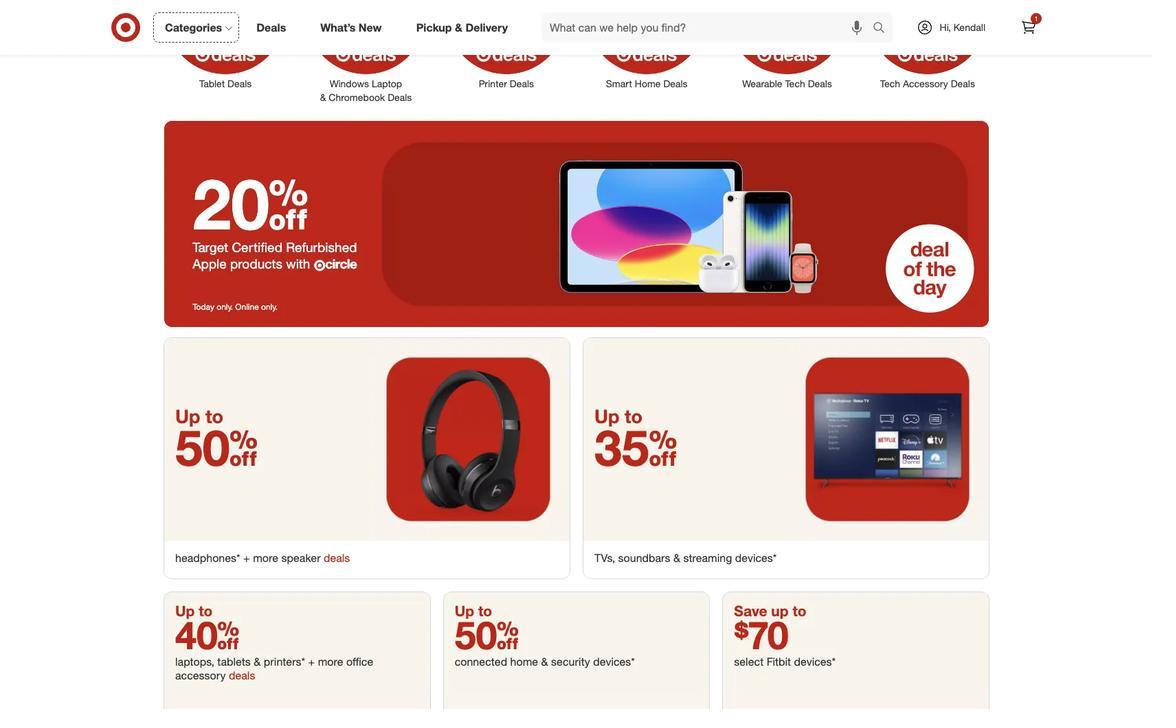 Task type: locate. For each thing, give the bounding box(es) containing it.
wearable
[[743, 78, 783, 90]]

& left streaming
[[674, 552, 681, 565]]

devices* for connected home & security devices*
[[593, 655, 635, 669]]

& right pickup
[[455, 20, 463, 34]]

up to
[[175, 405, 223, 428], [595, 405, 643, 428], [175, 602, 213, 620], [455, 602, 492, 620]]

target certified refurbished apple products with
[[193, 239, 357, 272]]

online
[[235, 301, 259, 312]]

wearable tech deals link
[[717, 0, 858, 91]]

tech right wearable
[[785, 78, 805, 90]]

deals right accessory on the left of the page
[[229, 669, 255, 683]]

printer deals link
[[436, 0, 577, 91]]

1 horizontal spatial +
[[308, 655, 315, 669]]

0 horizontal spatial tech
[[785, 78, 805, 90]]

deals
[[257, 20, 286, 34], [228, 78, 252, 90], [510, 78, 534, 90], [664, 78, 688, 90], [808, 78, 832, 90], [951, 78, 975, 90], [388, 92, 412, 103]]

smart
[[606, 78, 632, 90]]

categories link
[[153, 12, 239, 43]]

devices* right streaming
[[735, 552, 777, 565]]

0 horizontal spatial +
[[243, 552, 250, 565]]

deals right home
[[664, 78, 688, 90]]

devices* right "fitbit" in the right bottom of the page
[[794, 655, 836, 669]]

with
[[286, 256, 310, 272]]

only. right today
[[217, 301, 233, 312]]

0 horizontal spatial devices*
[[593, 655, 635, 669]]

windows laptop & chromebook deals
[[320, 78, 412, 103]]

connected
[[455, 655, 507, 669]]

1 horizontal spatial deals
[[324, 552, 350, 565]]

tablet
[[199, 78, 225, 90]]

security
[[551, 655, 590, 669]]

deals right speaker
[[324, 552, 350, 565]]

tablets
[[217, 655, 251, 669]]

1 horizontal spatial more
[[318, 655, 343, 669]]

select
[[734, 655, 764, 669]]

0 vertical spatial deals
[[324, 552, 350, 565]]

+ right printers*
[[308, 655, 315, 669]]

0 vertical spatial more
[[253, 552, 278, 565]]

kendall
[[954, 21, 986, 33]]

new
[[359, 20, 382, 34]]

& right tablets
[[254, 655, 261, 669]]

to
[[206, 405, 223, 428], [625, 405, 643, 428], [199, 602, 213, 620], [478, 602, 492, 620], [793, 602, 807, 620]]

1 vertical spatial +
[[308, 655, 315, 669]]

only. right online
[[261, 301, 278, 312]]

deals
[[324, 552, 350, 565], [229, 669, 255, 683]]

smart home deals
[[606, 78, 688, 90]]

1 vertical spatial deals
[[229, 669, 255, 683]]

office
[[346, 655, 373, 669]]

more left office
[[318, 655, 343, 669]]

deals right accessory at right
[[951, 78, 975, 90]]

deals down windows laptop
[[388, 92, 412, 103]]

fitbit
[[767, 655, 791, 669]]

more left speaker
[[253, 552, 278, 565]]

devices* for tvs, soundbars & streaming devices*
[[735, 552, 777, 565]]

& inside laptops, tablets & printers* + more office accessory
[[254, 655, 261, 669]]

0 horizontal spatial only.
[[217, 301, 233, 312]]

1 horizontal spatial only.
[[261, 301, 278, 312]]

1 horizontal spatial 50
[[455, 612, 519, 659]]

more
[[253, 552, 278, 565], [318, 655, 343, 669]]

laptops, tablets & printers* + more office accessory
[[175, 655, 373, 683]]

0 horizontal spatial deals
[[229, 669, 255, 683]]

circle
[[325, 256, 357, 272]]

tech left accessory at right
[[880, 78, 901, 90]]

tvs,
[[595, 552, 615, 565]]

2 tech from the left
[[880, 78, 901, 90]]

tech
[[785, 78, 805, 90], [880, 78, 901, 90]]

printer deals
[[479, 78, 534, 90]]

delivery
[[466, 20, 508, 34]]

devices* right the security
[[593, 655, 635, 669]]

& for laptops, tablets & printers* + more office accessory
[[254, 655, 261, 669]]

+ right headphones* at the bottom left of the page
[[243, 552, 250, 565]]

up
[[175, 405, 200, 428], [595, 405, 620, 428], [175, 602, 195, 620], [455, 602, 474, 620]]

today
[[193, 301, 214, 312]]

& right "home"
[[541, 655, 548, 669]]

windows laptop
[[330, 78, 402, 90]]

more inside laptops, tablets & printers* + more office accessory
[[318, 655, 343, 669]]

0 horizontal spatial 50
[[175, 418, 258, 477]]

1 vertical spatial more
[[318, 655, 343, 669]]

& inside pickup & delivery link
[[455, 20, 463, 34]]

50
[[175, 418, 258, 477], [455, 612, 519, 659]]

tablet deals link
[[155, 0, 296, 91]]

headphones* + more speaker deals
[[175, 552, 350, 565]]

devices*
[[735, 552, 777, 565], [593, 655, 635, 669], [794, 655, 836, 669]]

0 vertical spatial 50
[[175, 418, 258, 477]]

products
[[230, 256, 283, 272]]

only.
[[217, 301, 233, 312], [261, 301, 278, 312]]

deals link
[[245, 12, 303, 43]]

+
[[243, 552, 250, 565], [308, 655, 315, 669]]

up
[[771, 602, 789, 620]]

select fitbit devices*
[[734, 655, 836, 669]]

1 horizontal spatial tech
[[880, 78, 901, 90]]

&
[[455, 20, 463, 34], [674, 552, 681, 565], [254, 655, 261, 669], [541, 655, 548, 669]]

accessory
[[903, 78, 949, 90]]

connected home & security devices*
[[455, 655, 635, 669]]

1 vertical spatial 50
[[455, 612, 519, 659]]

1 horizontal spatial devices*
[[735, 552, 777, 565]]



Task type: describe. For each thing, give the bounding box(es) containing it.
home
[[510, 655, 538, 669]]

home
[[635, 78, 661, 90]]

40
[[175, 612, 239, 659]]

accessory
[[175, 669, 226, 683]]

refurbished
[[286, 239, 357, 255]]

target
[[193, 239, 228, 255]]

soundbars
[[618, 552, 671, 565]]

35
[[595, 418, 678, 477]]

categories
[[165, 20, 222, 34]]

wearable tech deals
[[743, 78, 832, 90]]

hi,
[[940, 21, 951, 33]]

search button
[[867, 12, 900, 45]]

windows laptop & chromebook deals link
[[296, 0, 436, 105]]

speaker
[[281, 552, 321, 565]]

+ inside laptops, tablets & printers* + more office accessory
[[308, 655, 315, 669]]

20
[[193, 161, 309, 246]]

What can we help you find? suggestions appear below search field
[[542, 12, 876, 43]]

streaming
[[684, 552, 732, 565]]

what's
[[321, 20, 356, 34]]

pickup
[[416, 20, 452, 34]]

pickup & delivery link
[[405, 12, 525, 43]]

pickup & delivery
[[416, 20, 508, 34]]

tech accessory deals
[[880, 78, 975, 90]]

2 horizontal spatial devices*
[[794, 655, 836, 669]]

hi, kendall
[[940, 21, 986, 33]]

printer
[[479, 78, 507, 90]]

target deal of the day image
[[164, 121, 989, 327]]

$70
[[734, 612, 789, 659]]

& for tvs, soundbars & streaming devices*
[[674, 552, 681, 565]]

deals left 'what's'
[[257, 20, 286, 34]]

deals right the printer
[[510, 78, 534, 90]]

2 only. from the left
[[261, 301, 278, 312]]

printers*
[[264, 655, 305, 669]]

0 horizontal spatial more
[[253, 552, 278, 565]]

certified
[[232, 239, 282, 255]]

& for connected home & security devices*
[[541, 655, 548, 669]]

0 vertical spatial +
[[243, 552, 250, 565]]

deals right tablet
[[228, 78, 252, 90]]

deals right wearable
[[808, 78, 832, 90]]

search
[[867, 22, 900, 35]]

deals inside windows laptop & chromebook deals
[[388, 92, 412, 103]]

1
[[1035, 14, 1039, 23]]

tvs, soundbars & streaming devices*
[[595, 552, 777, 565]]

headphones*
[[175, 552, 240, 565]]

today only. online only.
[[193, 301, 278, 312]]

save
[[734, 602, 767, 620]]

tablet deals
[[199, 78, 252, 90]]

1 link
[[1014, 12, 1044, 43]]

1 only. from the left
[[217, 301, 233, 312]]

laptops,
[[175, 655, 214, 669]]

smart home deals link
[[577, 0, 717, 91]]

& chromebook
[[320, 92, 385, 103]]

what's new
[[321, 20, 382, 34]]

1 tech from the left
[[785, 78, 805, 90]]

apple
[[193, 256, 227, 272]]

save up to
[[734, 602, 807, 620]]

tech accessory deals link
[[858, 0, 998, 91]]

what's new link
[[309, 12, 399, 43]]



Task type: vqa. For each thing, say whether or not it's contained in the screenshot.
"Deals" in the Tech Accessory Deals "link"
yes



